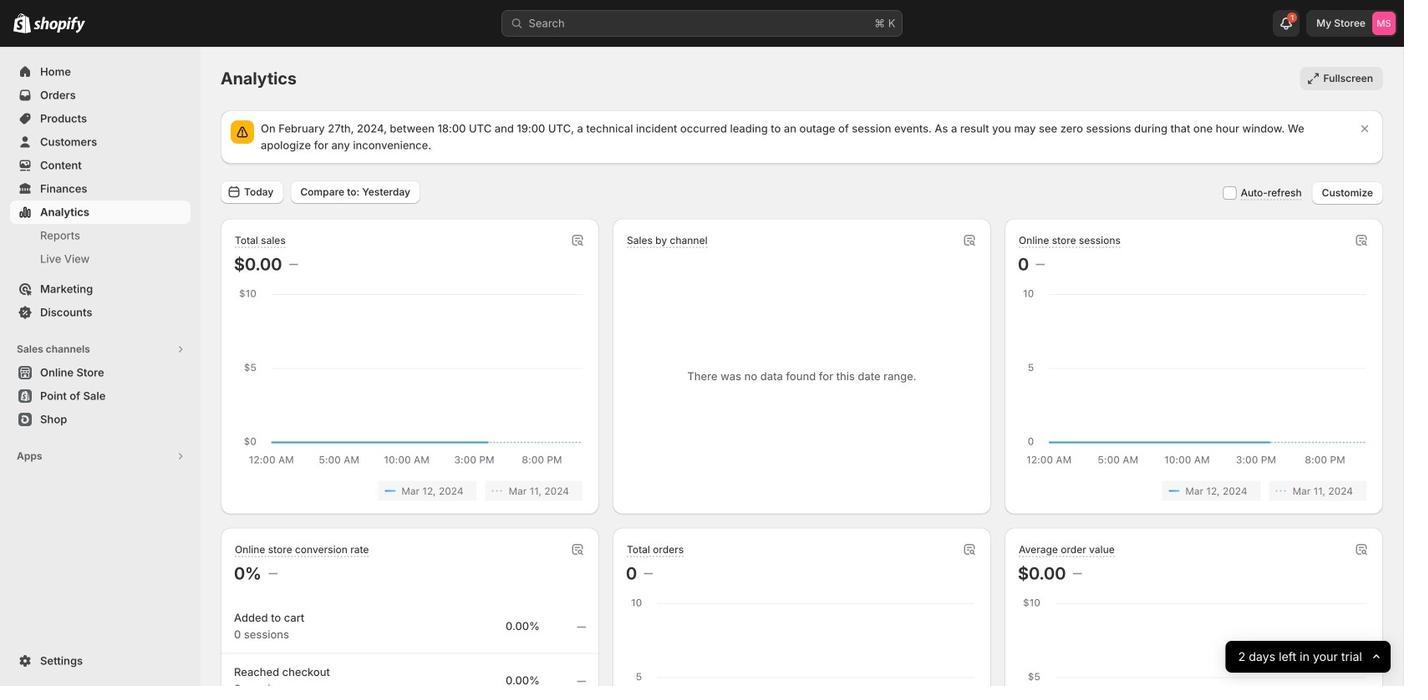 Task type: locate. For each thing, give the bounding box(es) containing it.
2 list from the left
[[1022, 481, 1367, 501]]

my storee image
[[1373, 12, 1396, 35]]

0 horizontal spatial list
[[237, 481, 583, 501]]

1 horizontal spatial list
[[1022, 481, 1367, 501]]

list
[[237, 481, 583, 501], [1022, 481, 1367, 501]]

1 list from the left
[[237, 481, 583, 501]]

shopify image
[[33, 17, 85, 33]]



Task type: vqa. For each thing, say whether or not it's contained in the screenshot.
first LIST from right
yes



Task type: describe. For each thing, give the bounding box(es) containing it.
shopify image
[[13, 13, 31, 33]]



